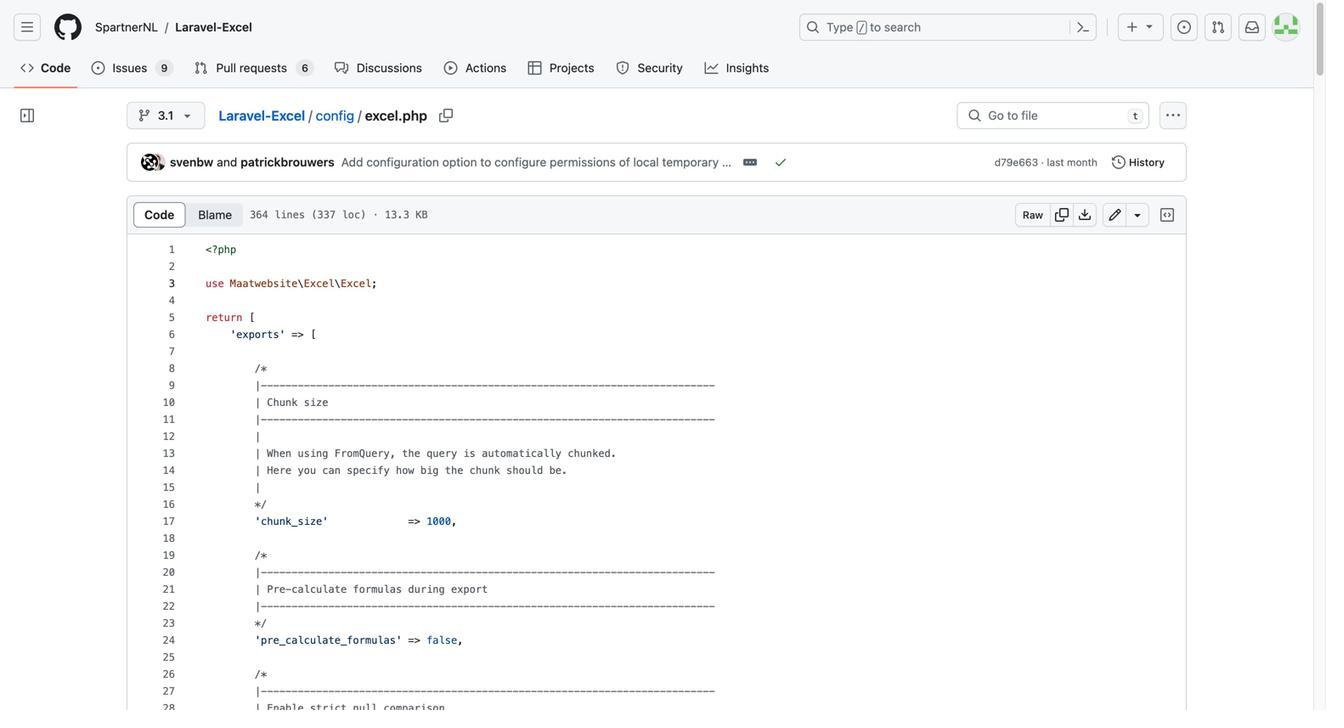 Task type: describe. For each thing, give the bounding box(es) containing it.
*/ inside /* |-------------------------------------------------------------------------- | pre-calculate formulas during export |-------------------------------------------------------------------------- */ 'pre_calculate_formulas' => false ,
[[255, 618, 267, 630]]

18
[[163, 533, 175, 545]]

svenbw and patrickbrouwers
[[170, 155, 334, 169]]

/ right config
[[358, 107, 362, 124]]

10
[[163, 397, 175, 409]]

actions
[[466, 61, 507, 75]]

1 \ from the left
[[298, 278, 304, 290]]

security link
[[609, 55, 691, 81]]

2
[[169, 261, 175, 273]]

notifications image
[[1246, 20, 1259, 34]]

20
[[163, 567, 175, 579]]

git branch image
[[138, 109, 151, 122]]

play image
[[444, 61, 458, 75]]

0 vertical spatial [
[[249, 312, 255, 324]]

1 vertical spatial [
[[310, 329, 316, 341]]

'pre_calculate_formulas'
[[255, 635, 402, 647]]

download raw content image
[[1078, 208, 1092, 222]]

=> inside /* |-------------------------------------------------------------------------- | pre-calculate formulas during export |-------------------------------------------------------------------------- */ 'pre_calculate_formulas' => false ,
[[408, 635, 420, 647]]

calculate
[[292, 584, 347, 596]]

kb
[[416, 209, 428, 221]]

copy raw content image
[[1055, 208, 1069, 222]]

use
[[206, 278, 224, 290]]

shield image
[[616, 61, 630, 75]]

plus image
[[1126, 20, 1139, 34]]

configure
[[495, 155, 547, 169]]

|- for /* |-------------------------------------------------------------------------- | pre-calculate formulas during export |-------------------------------------------------------------------------- */ 'pre_calculate_formulas' => false ,
[[255, 567, 267, 579]]

'chunk_size'
[[255, 516, 328, 528]]

excel inside spartnernl / laravel-excel
[[222, 20, 252, 34]]

<?php
[[206, 244, 236, 256]]

triangle down image
[[1143, 19, 1156, 33]]

spartnernl
[[95, 20, 158, 34]]

2 \ from the left
[[335, 278, 341, 290]]

git pull request image for left issue opened icon
[[194, 61, 208, 75]]

should
[[506, 465, 543, 477]]

2 |- from the top
[[255, 414, 267, 426]]

more file actions image
[[1167, 109, 1180, 122]]

11
[[163, 414, 175, 426]]

export
[[451, 584, 488, 596]]

chunk
[[267, 397, 298, 409]]

|- for /* |--------------------------------------------------------------------------
[[255, 686, 267, 698]]

/* for pre-
[[255, 550, 267, 562]]

14
[[163, 465, 175, 477]]

3 | from the top
[[255, 448, 261, 460]]

;
[[371, 278, 377, 290]]

check image
[[774, 155, 788, 169]]

search image
[[968, 109, 982, 122]]

add
[[341, 155, 363, 169]]

side panel image
[[20, 109, 34, 122]]

false
[[427, 635, 457, 647]]

discussions
[[357, 61, 422, 75]]

open commit details image
[[743, 155, 757, 169]]

code image
[[20, 61, 34, 75]]

t
[[1133, 111, 1138, 122]]

insights link
[[698, 55, 777, 81]]

4 |- from the top
[[255, 601, 267, 613]]

13.3
[[385, 209, 409, 221]]

history link
[[1104, 150, 1172, 174]]

/* |-------------------------------------------------------------------------- | pre-calculate formulas during export |-------------------------------------------------------------------------- */ 'pre_calculate_formulas' => false ,
[[206, 550, 715, 647]]

using
[[298, 448, 328, 460]]

13
[[163, 448, 175, 460]]

| inside /* |-------------------------------------------------------------------------- | pre-calculate formulas during export |-------------------------------------------------------------------------- */ 'pre_calculate_formulas' => false ,
[[255, 584, 261, 596]]

chunk
[[470, 465, 500, 477]]

d79e663 link
[[995, 155, 1038, 170]]

type
[[827, 20, 853, 34]]

raw
[[1023, 209, 1043, 221]]

patrickbrouwers
[[241, 155, 334, 169]]

projects link
[[521, 55, 602, 81]]

Go to file text field
[[988, 103, 1121, 128]]

loc)
[[342, 209, 366, 221]]

pre-
[[267, 584, 292, 596]]

/* for chunk
[[255, 363, 267, 375]]

1 | from the top
[[255, 397, 261, 409]]

maatwebsite
[[230, 278, 298, 290]]

svenbw
[[170, 155, 213, 169]]

1
[[169, 244, 175, 256]]

you
[[298, 465, 316, 477]]

code button
[[133, 202, 186, 228]]

5
[[169, 312, 175, 324]]

=> inside /* |-------------------------------------------------------------------------- | chunk size |-------------------------------------------------------------------------- | | when using fromquery, the query is automatically chunked. | here you can specify how big the chunk should be. | */ 'chunk_size' => 1000 ,
[[408, 516, 420, 528]]

blame button
[[186, 202, 244, 228]]

25
[[163, 652, 175, 664]]

26
[[163, 669, 175, 681]]

triangle down image
[[180, 109, 194, 122]]

=> inside return [ 'exports' => [
[[292, 329, 304, 341]]

0 vertical spatial 6
[[302, 62, 308, 74]]

table image
[[528, 61, 542, 75]]

*/ inside /* |-------------------------------------------------------------------------- | chunk size |-------------------------------------------------------------------------- | | when using fromquery, the query is automatically chunked. | here you can specify how big the chunk should be. | */ 'chunk_size' => 1000 ,
[[255, 499, 267, 511]]

, inside /* |-------------------------------------------------------------------------- | chunk size |-------------------------------------------------------------------------- | | when using fromquery, the query is automatically chunked. | here you can specify how big the chunk should be. | */ 'chunk_size' => 1000 ,
[[451, 516, 457, 528]]

security
[[638, 61, 683, 75]]

5 | from the top
[[255, 482, 261, 494]]

patrickbrouwers link
[[241, 155, 334, 169]]

1 vertical spatial laravel-excel link
[[219, 107, 305, 124]]

lines
[[274, 209, 305, 221]]

fromquery,
[[334, 448, 396, 460]]

24
[[163, 635, 175, 647]]

4 | from the top
[[255, 465, 261, 477]]

return [ 'exports' => [
[[206, 312, 316, 341]]

when
[[267, 448, 292, 460]]

'exports'
[[230, 329, 285, 341]]

/ left config
[[309, 107, 312, 124]]

excel up the "patrickbrouwers"
[[271, 107, 305, 124]]

0 vertical spatial issue opened image
[[1178, 20, 1191, 34]]

how
[[396, 465, 414, 477]]

more edit options image
[[1131, 208, 1144, 222]]

excel.php
[[365, 107, 427, 124]]

can
[[322, 465, 341, 477]]

search
[[884, 20, 921, 34]]

0 vertical spatial to
[[870, 20, 881, 34]]



Task type: vqa. For each thing, say whether or not it's contained in the screenshot.
"git pull request" icon associated with issue opened image
yes



Task type: locate. For each thing, give the bounding box(es) containing it.
0 vertical spatial =>
[[292, 329, 304, 341]]

6
[[302, 62, 308, 74], [169, 329, 175, 341]]

· left the last
[[1041, 156, 1044, 168]]

git pull request image for issue opened icon to the top
[[1212, 20, 1225, 34]]

0 vertical spatial /*
[[255, 363, 267, 375]]

0 vertical spatial */
[[255, 499, 267, 511]]

/ inside spartnernl / laravel-excel
[[165, 20, 168, 34]]

add configuration option to configure permissions of local temporary … link
[[341, 155, 732, 169]]

3
[[169, 278, 175, 290]]

0 vertical spatial 9
[[161, 62, 168, 74]]

1 vertical spatial code
[[144, 208, 174, 222]]

\ left the ;
[[335, 278, 341, 290]]

27
[[163, 686, 175, 698]]

6 | from the top
[[255, 584, 261, 596]]

1 horizontal spatial \
[[335, 278, 341, 290]]

blame
[[198, 208, 232, 222]]

9 down 8
[[169, 380, 175, 392]]

1 horizontal spatial 9
[[169, 380, 175, 392]]

1 horizontal spatial to
[[870, 20, 881, 34]]

requests
[[239, 61, 287, 75]]

/ right the spartnernl
[[165, 20, 168, 34]]

list containing spartnernl / laravel-excel
[[88, 14, 789, 41]]

, down query
[[451, 516, 457, 528]]

during
[[408, 584, 445, 596]]

-
[[267, 380, 273, 392], [273, 380, 279, 392], [279, 380, 285, 392], [285, 380, 292, 392], [292, 380, 298, 392], [298, 380, 304, 392], [304, 380, 310, 392], [310, 380, 316, 392], [316, 380, 322, 392], [322, 380, 328, 392], [328, 380, 335, 392], [334, 380, 341, 392], [341, 380, 347, 392], [347, 380, 353, 392], [353, 380, 359, 392], [359, 380, 365, 392], [365, 380, 371, 392], [371, 380, 377, 392], [377, 380, 384, 392], [384, 380, 390, 392], [390, 380, 396, 392], [396, 380, 402, 392], [402, 380, 408, 392], [408, 380, 414, 392], [414, 380, 420, 392], [420, 380, 427, 392], [427, 380, 433, 392], [433, 380, 439, 392], [439, 380, 445, 392], [445, 380, 451, 392], [451, 380, 457, 392], [457, 380, 463, 392], [463, 380, 470, 392], [470, 380, 476, 392], [476, 380, 482, 392], [482, 380, 488, 392], [488, 380, 494, 392], [494, 380, 500, 392], [500, 380, 506, 392], [506, 380, 513, 392], [513, 380, 519, 392], [519, 380, 525, 392], [525, 380, 531, 392], [531, 380, 537, 392], [537, 380, 543, 392], [543, 380, 549, 392], [549, 380, 555, 392], [555, 380, 562, 392], [562, 380, 568, 392], [568, 380, 574, 392], [574, 380, 580, 392], [580, 380, 586, 392], [586, 380, 592, 392], [592, 380, 598, 392], [598, 380, 605, 392], [605, 380, 611, 392], [611, 380, 617, 392], [617, 380, 623, 392], [623, 380, 629, 392], [629, 380, 635, 392], [635, 380, 641, 392], [641, 380, 648, 392], [648, 380, 654, 392], [654, 380, 660, 392], [660, 380, 666, 392], [666, 380, 672, 392], [672, 380, 678, 392], [678, 380, 684, 392], [684, 380, 691, 392], [691, 380, 697, 392], [697, 380, 703, 392], [703, 380, 709, 392], [709, 380, 715, 392], [267, 414, 273, 426], [273, 414, 279, 426], [279, 414, 285, 426], [285, 414, 292, 426], [292, 414, 298, 426], [298, 414, 304, 426], [304, 414, 310, 426], [310, 414, 316, 426], [316, 414, 322, 426], [322, 414, 328, 426], [328, 414, 335, 426], [334, 414, 341, 426], [341, 414, 347, 426], [347, 414, 353, 426], [353, 414, 359, 426], [359, 414, 365, 426], [365, 414, 371, 426], [371, 414, 377, 426], [377, 414, 384, 426], [384, 414, 390, 426], [390, 414, 396, 426], [396, 414, 402, 426], [402, 414, 408, 426], [408, 414, 414, 426], [414, 414, 420, 426], [420, 414, 427, 426], [427, 414, 433, 426], [433, 414, 439, 426], [439, 414, 445, 426], [445, 414, 451, 426], [451, 414, 457, 426], [457, 414, 463, 426], [463, 414, 470, 426], [470, 414, 476, 426], [476, 414, 482, 426], [482, 414, 488, 426], [488, 414, 494, 426], [494, 414, 500, 426], [500, 414, 506, 426], [506, 414, 513, 426], [513, 414, 519, 426], [519, 414, 525, 426], [525, 414, 531, 426], [531, 414, 537, 426], [537, 414, 543, 426], [543, 414, 549, 426], [549, 414, 555, 426], [555, 414, 562, 426], [562, 414, 568, 426], [568, 414, 574, 426], [574, 414, 580, 426], [580, 414, 586, 426], [586, 414, 592, 426], [592, 414, 598, 426], [598, 414, 605, 426], [605, 414, 611, 426], [611, 414, 617, 426], [617, 414, 623, 426], [623, 414, 629, 426], [629, 414, 635, 426], [635, 414, 641, 426], [641, 414, 648, 426], [648, 414, 654, 426], [654, 414, 660, 426], [660, 414, 666, 426], [666, 414, 672, 426], [672, 414, 678, 426], [678, 414, 684, 426], [684, 414, 691, 426], [691, 414, 697, 426], [697, 414, 703, 426], [703, 414, 709, 426], [709, 414, 715, 426], [267, 567, 273, 579], [273, 567, 279, 579], [279, 567, 285, 579], [285, 567, 292, 579], [292, 567, 298, 579], [298, 567, 304, 579], [304, 567, 310, 579], [310, 567, 316, 579], [316, 567, 322, 579], [322, 567, 328, 579], [328, 567, 335, 579], [334, 567, 341, 579], [341, 567, 347, 579], [347, 567, 353, 579], [353, 567, 359, 579], [359, 567, 365, 579], [365, 567, 371, 579], [371, 567, 377, 579], [377, 567, 384, 579], [384, 567, 390, 579], [390, 567, 396, 579], [396, 567, 402, 579], [402, 567, 408, 579], [408, 567, 414, 579], [414, 567, 420, 579], [420, 567, 427, 579], [427, 567, 433, 579], [433, 567, 439, 579], [439, 567, 445, 579], [445, 567, 451, 579], [451, 567, 457, 579], [457, 567, 463, 579], [463, 567, 470, 579], [470, 567, 476, 579], [476, 567, 482, 579], [482, 567, 488, 579], [488, 567, 494, 579], [494, 567, 500, 579], [500, 567, 506, 579], [506, 567, 513, 579], [513, 567, 519, 579], [519, 567, 525, 579], [525, 567, 531, 579], [531, 567, 537, 579], [537, 567, 543, 579], [543, 567, 549, 579], [549, 567, 555, 579], [555, 567, 562, 579], [562, 567, 568, 579], [568, 567, 574, 579], [574, 567, 580, 579], [580, 567, 586, 579], [586, 567, 592, 579], [592, 567, 598, 579], [598, 567, 605, 579], [605, 567, 611, 579], [611, 567, 617, 579], [617, 567, 623, 579], [623, 567, 629, 579], [629, 567, 635, 579], [635, 567, 641, 579], [641, 567, 648, 579], [648, 567, 654, 579], [654, 567, 660, 579], [660, 567, 666, 579], [666, 567, 672, 579], [672, 567, 678, 579], [678, 567, 684, 579], [684, 567, 691, 579], [691, 567, 697, 579], [697, 567, 703, 579], [703, 567, 709, 579], [709, 567, 715, 579], [267, 601, 273, 613], [273, 601, 279, 613], [279, 601, 285, 613], [285, 601, 292, 613], [292, 601, 298, 613], [298, 601, 304, 613], [304, 601, 310, 613], [310, 601, 316, 613], [316, 601, 322, 613], [322, 601, 328, 613], [328, 601, 335, 613], [334, 601, 341, 613], [341, 601, 347, 613], [347, 601, 353, 613], [353, 601, 359, 613], [359, 601, 365, 613], [365, 601, 371, 613], [371, 601, 377, 613], [377, 601, 384, 613], [384, 601, 390, 613], [390, 601, 396, 613], [396, 601, 402, 613], [402, 601, 408, 613], [408, 601, 414, 613], [414, 601, 420, 613], [420, 601, 427, 613], [427, 601, 433, 613], [433, 601, 439, 613], [439, 601, 445, 613], [445, 601, 451, 613], [451, 601, 457, 613], [457, 601, 463, 613], [463, 601, 470, 613], [470, 601, 476, 613], [476, 601, 482, 613], [482, 601, 488, 613], [488, 601, 494, 613], [494, 601, 500, 613], [500, 601, 506, 613], [506, 601, 513, 613], [513, 601, 519, 613], [519, 601, 525, 613], [525, 601, 531, 613], [531, 601, 537, 613], [537, 601, 543, 613], [543, 601, 549, 613], [549, 601, 555, 613], [555, 601, 562, 613], [562, 601, 568, 613], [568, 601, 574, 613], [574, 601, 580, 613], [580, 601, 586, 613], [586, 601, 592, 613], [592, 601, 598, 613], [598, 601, 605, 613], [605, 601, 611, 613], [611, 601, 617, 613], [617, 601, 623, 613], [623, 601, 629, 613], [629, 601, 635, 613], [635, 601, 641, 613], [641, 601, 648, 613], [648, 601, 654, 613], [654, 601, 660, 613], [660, 601, 666, 613], [666, 601, 672, 613], [672, 601, 678, 613], [678, 601, 684, 613], [684, 601, 691, 613], [691, 601, 697, 613], [697, 601, 703, 613], [703, 601, 709, 613], [709, 601, 715, 613], [267, 686, 273, 698], [273, 686, 279, 698], [279, 686, 285, 698], [285, 686, 292, 698], [292, 686, 298, 698], [298, 686, 304, 698], [304, 686, 310, 698], [310, 686, 316, 698], [316, 686, 322, 698], [322, 686, 328, 698], [328, 686, 335, 698], [334, 686, 341, 698], [341, 686, 347, 698], [347, 686, 353, 698], [353, 686, 359, 698], [359, 686, 365, 698], [365, 686, 371, 698], [371, 686, 377, 698], [377, 686, 384, 698], [384, 686, 390, 698], [390, 686, 396, 698], [396, 686, 402, 698], [402, 686, 408, 698], [408, 686, 414, 698], [414, 686, 420, 698], [420, 686, 427, 698], [427, 686, 433, 698], [433, 686, 439, 698], [439, 686, 445, 698], [445, 686, 451, 698], [451, 686, 457, 698], [457, 686, 463, 698], [463, 686, 470, 698], [470, 686, 476, 698], [476, 686, 482, 698], [482, 686, 488, 698], [488, 686, 494, 698], [494, 686, 500, 698], [500, 686, 506, 698], [506, 686, 513, 698], [513, 686, 519, 698], [519, 686, 525, 698], [525, 686, 531, 698], [531, 686, 537, 698], [537, 686, 543, 698], [543, 686, 549, 698], [549, 686, 555, 698], [555, 686, 562, 698], [562, 686, 568, 698], [568, 686, 574, 698], [574, 686, 580, 698], [580, 686, 586, 698], [586, 686, 592, 698], [592, 686, 598, 698], [598, 686, 605, 698], [605, 686, 611, 698], [611, 686, 617, 698], [617, 686, 623, 698], [623, 686, 629, 698], [629, 686, 635, 698], [635, 686, 641, 698], [641, 686, 648, 698], [648, 686, 654, 698], [654, 686, 660, 698], [660, 686, 666, 698], [666, 686, 672, 698], [672, 686, 678, 698], [678, 686, 684, 698], [684, 686, 691, 698], [691, 686, 697, 698], [697, 686, 703, 698], [703, 686, 709, 698], [709, 686, 715, 698]]

0 vertical spatial ,
[[451, 516, 457, 528]]

size
[[304, 397, 328, 409]]

4
[[169, 295, 175, 307]]

[ right 'exports'
[[310, 329, 316, 341]]

command palette image
[[1076, 20, 1090, 34]]

6 inside the 1 2 3 4 5 6 7 8 9 10 11 12 13 14 15 16 17 18 19 20 21 22 23 24 25 26 27
[[169, 329, 175, 341]]

issue opened image right triangle down image
[[1178, 20, 1191, 34]]

[ up 'exports'
[[249, 312, 255, 324]]

|- inside /* |--------------------------------------------------------------------------
[[255, 686, 267, 698]]

query
[[427, 448, 457, 460]]

raw link
[[1015, 203, 1051, 227]]

=> left 1000
[[408, 516, 420, 528]]

d79e663
[[995, 156, 1038, 168]]

excel
[[222, 20, 252, 34], [271, 107, 305, 124], [304, 278, 335, 290], [341, 278, 371, 290]]

the
[[402, 448, 420, 460], [445, 465, 463, 477]]

laravel-excel link
[[168, 14, 259, 41], [219, 107, 305, 124]]

5 |- from the top
[[255, 686, 267, 698]]

3 |- from the top
[[255, 567, 267, 579]]

1 vertical spatial issue opened image
[[91, 61, 105, 75]]

, up /* |--------------------------------------------------------------------------
[[457, 635, 463, 647]]

add configuration option to configure permissions of local temporary …
[[341, 155, 732, 169]]

\
[[298, 278, 304, 290], [335, 278, 341, 290]]

1 vertical spatial laravel-
[[219, 107, 271, 124]]

temporary
[[662, 155, 719, 169]]

0 horizontal spatial to
[[480, 155, 491, 169]]

1 horizontal spatial code
[[144, 208, 174, 222]]

here
[[267, 465, 292, 477]]

2 vertical spatial =>
[[408, 635, 420, 647]]

|- up pre-
[[255, 567, 267, 579]]

local
[[633, 155, 659, 169]]

1000
[[427, 516, 451, 528]]

19
[[163, 550, 175, 562]]

use maatwebsite \ excel \ excel ;
[[206, 278, 377, 290]]

(337
[[311, 209, 336, 221]]

discussions link
[[328, 55, 430, 81]]

to left the search
[[870, 20, 881, 34]]

git pull request image
[[1212, 20, 1225, 34], [194, 61, 208, 75]]

laravel-excel / config / excel.php
[[219, 107, 427, 124]]

0 horizontal spatial [
[[249, 312, 255, 324]]

364
[[250, 209, 268, 221]]

specify
[[347, 465, 390, 477]]

9 right issues at the top
[[161, 62, 168, 74]]

12
[[163, 431, 175, 443]]

3.1 button
[[127, 102, 205, 129]]

the up how
[[402, 448, 420, 460]]

0 horizontal spatial \
[[298, 278, 304, 290]]

9
[[161, 62, 168, 74], [169, 380, 175, 392]]

1 vertical spatial to
[[480, 155, 491, 169]]

symbols image
[[1161, 208, 1174, 222]]

1 /* from the top
[[255, 363, 267, 375]]

0 vertical spatial the
[[402, 448, 420, 460]]

2 /* from the top
[[255, 550, 267, 562]]

of
[[619, 155, 630, 169]]

code up 1
[[144, 208, 174, 222]]

pull requests
[[216, 61, 287, 75]]

1 vertical spatial /*
[[255, 550, 267, 562]]

364 lines (337 loc) · 13.3 kb
[[250, 209, 428, 221]]

2 | from the top
[[255, 431, 261, 443]]

1 vertical spatial ,
[[457, 635, 463, 647]]

the down query
[[445, 465, 463, 477]]

6 left comment discussion image
[[302, 62, 308, 74]]

/* inside /* |-------------------------------------------------------------------------- | chunk size |-------------------------------------------------------------------------- | | when using fromquery, the query is automatically chunked. | here you can specify how big the chunk should be. | */ 'chunk_size' => 1000 ,
[[255, 363, 267, 375]]

excel right the maatwebsite
[[304, 278, 335, 290]]

0 horizontal spatial 6
[[169, 329, 175, 341]]

21
[[163, 584, 175, 596]]

1 horizontal spatial [
[[310, 329, 316, 341]]

|- for /* |-------------------------------------------------------------------------- | chunk size |-------------------------------------------------------------------------- | | when using fromquery, the query is automatically chunked. | here you can specify how big the chunk should be. | */ 'chunk_size' => 1000 ,
[[255, 380, 267, 392]]

|- down pre-
[[255, 601, 267, 613]]

0 vertical spatial code
[[41, 61, 71, 75]]

git pull request image left pull
[[194, 61, 208, 75]]

laravel- inside spartnernl / laravel-excel
[[175, 20, 222, 34]]

0 horizontal spatial the
[[402, 448, 420, 460]]

spartnernl link
[[88, 14, 165, 41]]

is
[[463, 448, 476, 460]]

/* inside /* |-------------------------------------------------------------------------- | pre-calculate formulas during export |-------------------------------------------------------------------------- */ 'pre_calculate_formulas' => false ,
[[255, 550, 267, 562]]

issue opened image
[[1178, 20, 1191, 34], [91, 61, 105, 75]]

comment discussion image
[[335, 61, 348, 75]]

\ up return [ 'exports' => [
[[298, 278, 304, 290]]

0 horizontal spatial issue opened image
[[91, 61, 105, 75]]

config
[[316, 107, 354, 124]]

/* down 'exports'
[[255, 363, 267, 375]]

1 vertical spatial the
[[445, 465, 463, 477]]

edit file image
[[1108, 208, 1122, 222]]

excel up pull
[[222, 20, 252, 34]]

graph image
[[705, 61, 718, 75]]

0 horizontal spatial git pull request image
[[194, 61, 208, 75]]

homepage image
[[54, 14, 82, 41]]

/* up pre-
[[255, 550, 267, 562]]

1 horizontal spatial issue opened image
[[1178, 20, 1191, 34]]

svenbw image
[[141, 154, 158, 171]]

/* down 'pre_calculate_formulas'
[[255, 669, 267, 681]]

pull
[[216, 61, 236, 75]]

· left 13.3
[[373, 209, 379, 221]]

spartnernl / laravel-excel
[[95, 20, 252, 34]]

month
[[1067, 156, 1098, 168]]

chunked.
[[568, 448, 617, 460]]

/* |-------------------------------------------------------------------------- | chunk size |-------------------------------------------------------------------------- | | when using fromquery, the query is automatically chunked. | here you can specify how big the chunk should be. | */ 'chunk_size' => 1000 ,
[[206, 363, 715, 528]]

2 */ from the top
[[255, 618, 267, 630]]

history image
[[1112, 155, 1126, 169]]

git pull request image left notifications image
[[1212, 20, 1225, 34]]

22
[[163, 601, 175, 613]]

last
[[1047, 156, 1064, 168]]

|- up chunk on the bottom left of the page
[[255, 380, 267, 392]]

16
[[163, 499, 175, 511]]

svenbw link
[[170, 155, 213, 169]]

7
[[169, 346, 175, 358]]

1 */ from the top
[[255, 499, 267, 511]]

excel down "loc)"
[[341, 278, 371, 290]]

and
[[217, 155, 237, 169]]

1 vertical spatial ·
[[373, 209, 379, 221]]

1 vertical spatial =>
[[408, 516, 420, 528]]

config link
[[316, 107, 354, 124]]

1 horizontal spatial ·
[[1041, 156, 1044, 168]]

8
[[169, 363, 175, 375]]

*/ down pre-
[[255, 618, 267, 630]]

0 horizontal spatial ·
[[373, 209, 379, 221]]

big
[[420, 465, 439, 477]]

issues
[[113, 61, 147, 75]]

1 horizontal spatial 6
[[302, 62, 308, 74]]

1 horizontal spatial git pull request image
[[1212, 20, 1225, 34]]

laravel-excel link up pull
[[168, 14, 259, 41]]

=> right 'exports'
[[292, 329, 304, 341]]

to right option
[[480, 155, 491, 169]]

issue opened image left issues at the top
[[91, 61, 105, 75]]

projects
[[550, 61, 594, 75]]

permissions
[[550, 155, 616, 169]]

3 /* from the top
[[255, 669, 267, 681]]

*/ up 'chunk_size'
[[255, 499, 267, 511]]

17
[[163, 516, 175, 528]]

0 vertical spatial laravel-excel link
[[168, 14, 259, 41]]

1 |- from the top
[[255, 380, 267, 392]]

|- down chunk on the bottom left of the page
[[255, 414, 267, 426]]

1 vertical spatial 6
[[169, 329, 175, 341]]

d79e663 · last month
[[995, 156, 1098, 168]]

0 horizontal spatial code
[[41, 61, 71, 75]]

/* inside /* |--------------------------------------------------------------------------
[[255, 669, 267, 681]]

1 vertical spatial 9
[[169, 380, 175, 392]]

*/
[[255, 499, 267, 511], [255, 618, 267, 630]]

automatically
[[482, 448, 562, 460]]

history
[[1129, 156, 1165, 168]]

9 inside the 1 2 3 4 5 6 7 8 9 10 11 12 13 14 15 16 17 18 19 20 21 22 23 24 25 26 27
[[169, 380, 175, 392]]

|- down 'pre_calculate_formulas'
[[255, 686, 267, 698]]

0 vertical spatial ·
[[1041, 156, 1044, 168]]

formulas
[[353, 584, 402, 596]]

/ right type
[[859, 22, 865, 34]]

15
[[163, 482, 175, 494]]

/ inside type / to search
[[859, 22, 865, 34]]

file view element
[[133, 202, 244, 228]]

2 vertical spatial /*
[[255, 669, 267, 681]]

0 vertical spatial git pull request image
[[1212, 20, 1225, 34]]

insights
[[726, 61, 769, 75]]

1 vertical spatial */
[[255, 618, 267, 630]]

1 vertical spatial git pull request image
[[194, 61, 208, 75]]

|-
[[255, 380, 267, 392], [255, 414, 267, 426], [255, 567, 267, 579], [255, 601, 267, 613], [255, 686, 267, 698]]

6 up 7
[[169, 329, 175, 341]]

actions link
[[437, 55, 514, 81]]

code inside button
[[144, 208, 174, 222]]

1 horizontal spatial the
[[445, 465, 463, 477]]

0 horizontal spatial 9
[[161, 62, 168, 74]]

/*
[[255, 363, 267, 375], [255, 550, 267, 562], [255, 669, 267, 681]]

copy path image
[[439, 109, 453, 122]]

0 vertical spatial laravel-
[[175, 20, 222, 34]]

be.
[[549, 465, 568, 477]]

code right 'code' icon
[[41, 61, 71, 75]]

laravel- up pull
[[175, 20, 222, 34]]

, inside /* |-------------------------------------------------------------------------- | pre-calculate formulas during export |-------------------------------------------------------------------------- */ 'pre_calculate_formulas' => false ,
[[457, 635, 463, 647]]

list
[[88, 14, 789, 41]]

…
[[722, 155, 732, 169]]

laravel-excel link up svenbw and patrickbrouwers on the top of the page
[[219, 107, 305, 124]]

=> left false at the bottom
[[408, 635, 420, 647]]

laravel- up svenbw and patrickbrouwers on the top of the page
[[219, 107, 271, 124]]



